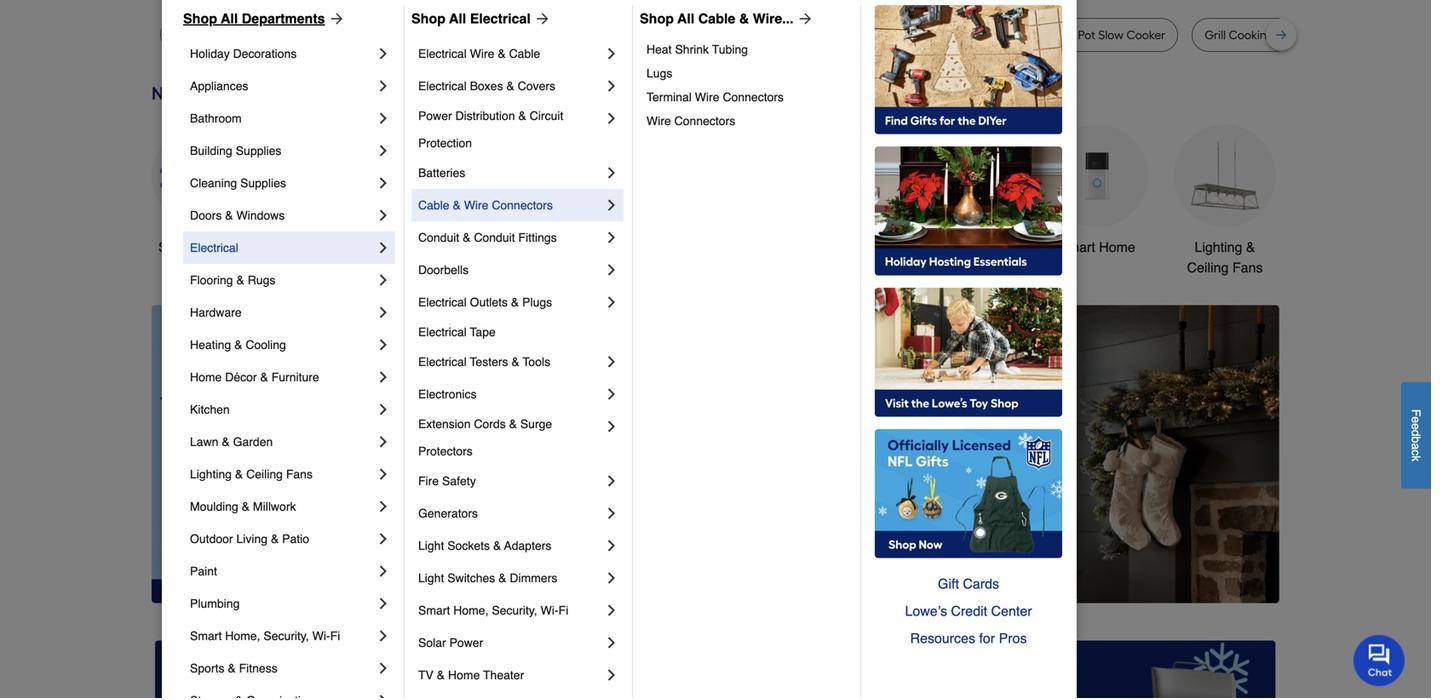Task type: vqa. For each thing, say whether or not it's contained in the screenshot.
Credit in the right of the page
yes



Task type: describe. For each thing, give the bounding box(es) containing it.
decorations for holiday
[[233, 47, 297, 60]]

electrical outlets & plugs
[[418, 296, 552, 309]]

heat shrink tubing
[[647, 43, 748, 56]]

adapters
[[504, 539, 552, 553]]

1 vertical spatial cable
[[509, 47, 540, 60]]

2 cooking from the left
[[1229, 28, 1274, 42]]

1 horizontal spatial bathroom
[[940, 239, 999, 255]]

power distribution & circuit protection
[[418, 109, 567, 150]]

0 horizontal spatial ceiling
[[246, 468, 283, 481]]

surge
[[520, 417, 552, 431]]

electrical for electrical boxes & covers
[[418, 79, 467, 93]]

lighting inside lighting & ceiling fans
[[1195, 239, 1243, 255]]

2 pot from the left
[[890, 28, 907, 42]]

cleaning supplies
[[190, 176, 286, 190]]

outdoor living & patio
[[190, 532, 309, 546]]

chevron right image for sports & fitness
[[375, 660, 392, 677]]

holiday hosting essentials. image
[[875, 147, 1062, 276]]

center
[[991, 604, 1032, 619]]

outdoor tools & equipment link
[[791, 125, 893, 278]]

crock pot slow cooker
[[1043, 28, 1166, 42]]

lowe's
[[905, 604, 947, 619]]

holiday decorations
[[190, 47, 297, 60]]

appliances
[[190, 79, 248, 93]]

chevron right image for electrical wire & cable
[[603, 45, 620, 62]]

pot for crock pot cooking pot
[[821, 28, 839, 42]]

home inside home décor & furniture link
[[190, 371, 222, 384]]

tv & home theater
[[418, 669, 524, 682]]

arrow right image for shop all electrical
[[531, 10, 551, 27]]

arrow right image
[[325, 10, 346, 27]]

flooring & rugs
[[190, 273, 276, 287]]

connectors inside "link"
[[492, 199, 553, 212]]

holiday decorations link
[[190, 37, 375, 70]]

shop all deals link
[[152, 125, 254, 258]]

0 vertical spatial smart home, security, wi-fi
[[418, 604, 569, 618]]

chevron right image for electrical outlets & plugs "link"
[[603, 294, 620, 311]]

1 horizontal spatial tools
[[523, 355, 550, 369]]

chevron right image for outdoor living & patio
[[375, 531, 392, 548]]

power distribution & circuit protection link
[[418, 102, 603, 157]]

tools inside outdoor tools & equipment
[[846, 239, 878, 255]]

light for light switches & dimmers
[[418, 572, 444, 585]]

batteries
[[418, 166, 465, 180]]

1 vertical spatial smart home, security, wi-fi
[[190, 630, 340, 643]]

supplies for cleaning supplies
[[240, 176, 286, 190]]

appliances link
[[190, 70, 375, 102]]

triple
[[371, 28, 400, 42]]

chevron right image for doorbells link
[[603, 262, 620, 279]]

wire connectors
[[647, 114, 735, 128]]

ceiling inside lighting & ceiling fans
[[1187, 260, 1229, 276]]

decorations for christmas
[[550, 260, 623, 276]]

cards
[[963, 576, 999, 592]]

shop all deals
[[158, 239, 247, 255]]

chevron right image for fire safety
[[603, 473, 620, 490]]

boxes
[[470, 79, 503, 93]]

plugs
[[522, 296, 552, 309]]

officially licensed n f l gifts. shop now. image
[[875, 429, 1062, 559]]

fire safety link
[[418, 465, 603, 498]]

1 conduit from the left
[[418, 231, 459, 245]]

grate
[[1277, 28, 1308, 42]]

patio
[[282, 532, 309, 546]]

all for deals
[[194, 239, 208, 255]]

chevron right image for conduit & conduit fittings
[[603, 229, 620, 246]]

doorbells link
[[418, 254, 603, 286]]

shop all electrical
[[411, 11, 531, 26]]

chevron right image for electrical
[[375, 239, 392, 256]]

up to 35 percent off select small appliances. image
[[538, 641, 893, 699]]

resources for pros link
[[875, 625, 1062, 653]]

chevron right image for tv & home theater link
[[603, 667, 620, 684]]

pot for instant pot
[[987, 28, 1004, 42]]

lowe's credit center link
[[875, 598, 1062, 625]]

electrical tape link
[[418, 319, 620, 346]]

power inside solar power link
[[449, 636, 483, 650]]

1 vertical spatial connectors
[[674, 114, 735, 128]]

terminal
[[647, 90, 692, 104]]

2 vertical spatial smart
[[190, 630, 222, 643]]

doorbells
[[418, 263, 469, 277]]

chevron right image for cleaning supplies "link"
[[375, 175, 392, 192]]

chevron right image for home décor & furniture
[[375, 369, 392, 386]]

recommended searches for you heading
[[152, 0, 1280, 4]]

chevron right image for electrical boxes & covers
[[603, 78, 620, 95]]

chevron right image for light switches & dimmers
[[603, 570, 620, 587]]

lowe's credit center
[[905, 604, 1032, 619]]

hardware link
[[190, 296, 375, 329]]

chevron right image for the left 'bathroom' link
[[375, 110, 392, 127]]

light sockets & adapters link
[[418, 530, 603, 562]]

conduit & conduit fittings link
[[418, 222, 603, 254]]

0 vertical spatial lighting & ceiling fans link
[[1174, 125, 1276, 278]]

1 vertical spatial lighting
[[190, 468, 232, 481]]

testers
[[470, 355, 508, 369]]

0 vertical spatial fi
[[559, 604, 569, 618]]

batteries link
[[418, 157, 603, 189]]

shop all departments
[[183, 11, 325, 26]]

arrow right image for shop all cable & wire...
[[794, 10, 814, 27]]

pot for crock pot slow cooker
[[1078, 28, 1096, 42]]

0 horizontal spatial security,
[[264, 630, 309, 643]]

chevron right image for heating & cooling
[[375, 337, 392, 354]]

chevron right image for flooring & rugs
[[375, 272, 392, 289]]

building
[[190, 144, 232, 158]]

rack
[[1376, 28, 1402, 42]]

electrical tape
[[418, 325, 496, 339]]

lawn & garden link
[[190, 426, 375, 458]]

scroll to item #4 element
[[903, 571, 947, 581]]

crock for crock pot cooking pot
[[786, 28, 818, 42]]

1 horizontal spatial smart home, security, wi-fi link
[[418, 595, 603, 627]]

1 e from the top
[[1410, 417, 1423, 424]]

shop for shop all departments
[[183, 11, 217, 26]]

electrical link
[[190, 232, 375, 264]]

all for electrical
[[449, 11, 466, 26]]

light for light sockets & adapters
[[418, 539, 444, 553]]

electrical testers & tools link
[[418, 346, 603, 378]]

shop these last-minute gifts. $99 or less. quantities are limited and won't last. image
[[152, 305, 427, 604]]

doors & windows link
[[190, 199, 375, 232]]

doors & windows
[[190, 209, 285, 222]]

cleaning supplies link
[[190, 167, 375, 199]]

wire up wire connectors
[[695, 90, 720, 104]]

chevron right image for the moulding & millwork link
[[375, 498, 392, 515]]

chevron right image for holiday decorations
[[375, 45, 392, 62]]

chevron right image for extension cords & surge protectors link at the bottom left of page
[[603, 418, 620, 435]]

b
[[1410, 437, 1423, 443]]

switches
[[447, 572, 495, 585]]

chevron right image for hardware
[[375, 304, 392, 321]]

paint
[[190, 565, 217, 578]]

heating & cooling link
[[190, 329, 375, 361]]

2 slow from the left
[[1098, 28, 1124, 42]]

grill cooking grate & warming rack
[[1205, 28, 1402, 42]]

all for cable
[[677, 11, 695, 26]]

chevron right image for lawn & garden link
[[375, 434, 392, 451]]

gift
[[938, 576, 959, 592]]

cooling
[[246, 338, 286, 352]]

1 horizontal spatial bathroom link
[[918, 125, 1021, 258]]

resources
[[910, 631, 975, 647]]

k
[[1410, 456, 1423, 462]]

smart home
[[1059, 239, 1136, 255]]

wire connectors link
[[647, 109, 849, 133]]

crock pot cooking pot
[[786, 28, 907, 42]]

cords
[[474, 417, 506, 431]]

wire up boxes
[[470, 47, 495, 60]]

electrical for electrical testers & tools
[[418, 355, 467, 369]]

2 conduit from the left
[[474, 231, 515, 245]]

circuit
[[530, 109, 563, 123]]

light switches & dimmers link
[[418, 562, 603, 595]]

new deals every day during 25 days of deals image
[[152, 79, 1280, 108]]

covers
[[518, 79, 556, 93]]

scroll to item #5 image
[[947, 573, 988, 580]]

sockets
[[447, 539, 490, 553]]

1 horizontal spatial security,
[[492, 604, 537, 618]]

shop all departments link
[[183, 9, 346, 29]]

arrow left image
[[469, 454, 486, 471]]

kitchen
[[190, 403, 230, 417]]



Task type: locate. For each thing, give the bounding box(es) containing it.
1 slow from the left
[[403, 28, 428, 42]]

outdoor down moulding at left
[[190, 532, 233, 546]]

0 horizontal spatial lighting & ceiling fans link
[[190, 458, 375, 491]]

chevron right image for kitchen
[[375, 401, 392, 418]]

heat shrink tubing link
[[647, 37, 849, 61]]

generators link
[[418, 498, 603, 530]]

1 horizontal spatial crock
[[1043, 28, 1075, 42]]

cooking
[[841, 28, 887, 42], [1229, 28, 1274, 42]]

outdoor inside outdoor tools & equipment
[[793, 239, 842, 255]]

moulding & millwork link
[[190, 491, 375, 523]]

protectors
[[418, 445, 473, 458]]

supplies
[[236, 144, 281, 158], [240, 176, 286, 190]]

all inside 'link'
[[677, 11, 695, 26]]

millwork
[[253, 500, 296, 514]]

2 horizontal spatial tools
[[846, 239, 878, 255]]

wire down terminal
[[647, 114, 671, 128]]

75 percent off all artificial christmas trees, holiday lights and more. image
[[454, 305, 1280, 603]]

sports
[[190, 662, 224, 676]]

1 vertical spatial light
[[418, 572, 444, 585]]

doors
[[190, 209, 222, 222]]

smart home, security, wi-fi up fitness
[[190, 630, 340, 643]]

get up to 2 free select tools or batteries when you buy 1 with select purchases. image
[[155, 641, 511, 699]]

windows
[[236, 209, 285, 222]]

chat invite button image
[[1354, 635, 1406, 687]]

1 vertical spatial smart
[[418, 604, 450, 618]]

power up tv & home theater on the left of the page
[[449, 636, 483, 650]]

2 vertical spatial home
[[448, 669, 480, 682]]

wire
[[470, 47, 495, 60], [695, 90, 720, 104], [647, 114, 671, 128], [464, 199, 489, 212]]

2 horizontal spatial shop
[[640, 11, 674, 26]]

2 vertical spatial connectors
[[492, 199, 553, 212]]

power
[[418, 109, 452, 123], [449, 636, 483, 650]]

1 vertical spatial fans
[[286, 468, 313, 481]]

4 pot from the left
[[1078, 28, 1096, 42]]

f e e d b a c k
[[1410, 410, 1423, 462]]

outdoor for outdoor tools & equipment
[[793, 239, 842, 255]]

1 vertical spatial supplies
[[240, 176, 286, 190]]

fi down "plumbing" link
[[330, 630, 340, 643]]

power inside power distribution & circuit protection
[[418, 109, 452, 123]]

0 horizontal spatial cable
[[418, 199, 449, 212]]

e up b
[[1410, 423, 1423, 430]]

0 vertical spatial cable
[[698, 11, 735, 26]]

shop up holiday
[[183, 11, 217, 26]]

shop for shop all cable & wire...
[[640, 11, 674, 26]]

terminal wire connectors link
[[647, 85, 849, 109]]

home, up sports & fitness
[[225, 630, 260, 643]]

smart
[[1059, 239, 1095, 255], [418, 604, 450, 618], [190, 630, 222, 643]]

arrow right image inside shop all cable & wire... 'link'
[[794, 10, 814, 27]]

equipment
[[809, 260, 874, 276]]

shop for shop all electrical
[[411, 11, 446, 26]]

1 horizontal spatial home
[[448, 669, 480, 682]]

cable down microwave
[[509, 47, 540, 60]]

crock for crock pot slow cooker
[[1043, 28, 1075, 42]]

2 horizontal spatial home
[[1099, 239, 1136, 255]]

extension cords & surge protectors
[[418, 417, 556, 458]]

1 horizontal spatial fans
[[1233, 260, 1263, 276]]

chevron right image for power distribution & circuit protection
[[603, 110, 620, 127]]

slow
[[403, 28, 428, 42], [1098, 28, 1124, 42]]

chevron right image for batteries link
[[603, 164, 620, 181]]

1 horizontal spatial cooking
[[1229, 28, 1274, 42]]

1 horizontal spatial conduit
[[474, 231, 515, 245]]

1 horizontal spatial lighting & ceiling fans
[[1187, 239, 1263, 276]]

0 horizontal spatial smart
[[190, 630, 222, 643]]

0 vertical spatial home
[[1099, 239, 1136, 255]]

0 horizontal spatial slow
[[403, 28, 428, 42]]

1 light from the top
[[418, 539, 444, 553]]

decorations down shop all departments link
[[233, 47, 297, 60]]

outdoor up the equipment
[[793, 239, 842, 255]]

0 horizontal spatial shop
[[183, 11, 217, 26]]

shop
[[158, 239, 190, 255]]

0 vertical spatial fans
[[1233, 260, 1263, 276]]

smart home, security, wi-fi link up fitness
[[190, 620, 375, 653]]

shop all cable & wire... link
[[640, 9, 814, 29]]

0 horizontal spatial cooker
[[431, 28, 470, 42]]

fittings
[[518, 231, 557, 245]]

electrical for electrical wire & cable
[[418, 47, 467, 60]]

1 horizontal spatial wi-
[[541, 604, 559, 618]]

wire...
[[753, 11, 794, 26]]

cleaning
[[190, 176, 237, 190]]

cable down recommended searches for you heading
[[698, 11, 735, 26]]

tape
[[470, 325, 496, 339]]

electrical outlets & plugs link
[[418, 286, 603, 319]]

0 horizontal spatial home,
[[225, 630, 260, 643]]

cable down batteries at the top
[[418, 199, 449, 212]]

2 e from the top
[[1410, 423, 1423, 430]]

furniture
[[272, 371, 319, 384]]

0 vertical spatial outdoor
[[793, 239, 842, 255]]

fans
[[1233, 260, 1263, 276], [286, 468, 313, 481]]

grill
[[1205, 28, 1226, 42]]

home inside tv & home theater link
[[448, 669, 480, 682]]

1 horizontal spatial cable
[[509, 47, 540, 60]]

0 vertical spatial power
[[418, 109, 452, 123]]

connectors down terminal wire connectors
[[674, 114, 735, 128]]

1 vertical spatial outdoor
[[190, 532, 233, 546]]

supplies inside cleaning supplies "link"
[[240, 176, 286, 190]]

0 horizontal spatial decorations
[[233, 47, 297, 60]]

0 horizontal spatial bathroom link
[[190, 102, 375, 135]]

chevron right image
[[375, 45, 392, 62], [603, 45, 620, 62], [375, 78, 392, 95], [603, 78, 620, 95], [603, 110, 620, 127], [603, 229, 620, 246], [375, 239, 392, 256], [375, 272, 392, 289], [375, 304, 392, 321], [375, 337, 392, 354], [375, 369, 392, 386], [375, 401, 392, 418], [603, 473, 620, 490], [375, 531, 392, 548], [375, 563, 392, 580], [603, 570, 620, 587], [375, 596, 392, 613], [375, 660, 392, 677]]

pot
[[821, 28, 839, 42], [890, 28, 907, 42], [987, 28, 1004, 42], [1078, 28, 1096, 42]]

1 horizontal spatial home,
[[453, 604, 489, 618]]

1 vertical spatial ceiling
[[246, 468, 283, 481]]

garden
[[233, 435, 273, 449]]

0 vertical spatial security,
[[492, 604, 537, 618]]

electrical boxes & covers link
[[418, 70, 603, 102]]

electrical left tape
[[418, 325, 467, 339]]

chevron right image for generators link
[[603, 505, 620, 522]]

f e e d b a c k button
[[1401, 383, 1431, 489]]

electrical up flooring on the left top of the page
[[190, 241, 238, 255]]

2 vertical spatial cable
[[418, 199, 449, 212]]

bathroom link
[[190, 102, 375, 135], [918, 125, 1021, 258]]

0 horizontal spatial bathroom
[[190, 112, 242, 125]]

crock right 'instant pot'
[[1043, 28, 1075, 42]]

chevron right image for building supplies link
[[375, 142, 392, 159]]

smart home, security, wi-fi link down 'light switches & dimmers'
[[418, 595, 603, 627]]

0 vertical spatial light
[[418, 539, 444, 553]]

security, up sports & fitness link
[[264, 630, 309, 643]]

lugs
[[647, 66, 672, 80]]

0 horizontal spatial tools
[[442, 239, 474, 255]]

solar power link
[[418, 627, 603, 659]]

connectors up wire connectors link
[[723, 90, 784, 104]]

1 horizontal spatial smart home, security, wi-fi
[[418, 604, 569, 618]]

electrical for electrical outlets & plugs
[[418, 296, 467, 309]]

ceiling
[[1187, 260, 1229, 276], [246, 468, 283, 481]]

lighting
[[1195, 239, 1243, 255], [190, 468, 232, 481]]

chevron right image for electrical testers & tools link at the left of page
[[603, 354, 620, 371]]

chevron right image for cable & wire connectors "link"
[[603, 197, 620, 214]]

electrical
[[470, 11, 531, 26], [418, 47, 467, 60], [418, 79, 467, 93], [190, 241, 238, 255], [418, 296, 467, 309], [418, 325, 467, 339], [418, 355, 467, 369]]

shop up the heat
[[640, 11, 674, 26]]

all right shop
[[194, 239, 208, 255]]

1 horizontal spatial smart
[[418, 604, 450, 618]]

0 horizontal spatial lighting
[[190, 468, 232, 481]]

1 horizontal spatial cooker
[[1127, 28, 1166, 42]]

0 vertical spatial bathroom
[[190, 112, 242, 125]]

1 horizontal spatial lighting & ceiling fans link
[[1174, 125, 1276, 278]]

supplies for building supplies
[[236, 144, 281, 158]]

fi up solar power link
[[559, 604, 569, 618]]

chevron right image for solar power link
[[603, 635, 620, 652]]

rugs
[[248, 273, 276, 287]]

cable & wire connectors
[[418, 199, 553, 212]]

0 vertical spatial supplies
[[236, 144, 281, 158]]

tools up the equipment
[[846, 239, 878, 255]]

decorations down christmas
[[550, 260, 623, 276]]

wire inside "link"
[[464, 199, 489, 212]]

chevron right image for paint
[[375, 563, 392, 580]]

home décor & furniture
[[190, 371, 319, 384]]

cable
[[698, 11, 735, 26], [509, 47, 540, 60], [418, 199, 449, 212]]

0 vertical spatial ceiling
[[1187, 260, 1229, 276]]

1 horizontal spatial fi
[[559, 604, 569, 618]]

building supplies
[[190, 144, 281, 158]]

1 vertical spatial power
[[449, 636, 483, 650]]

0 horizontal spatial fi
[[330, 630, 340, 643]]

1 vertical spatial fi
[[330, 630, 340, 643]]

0 vertical spatial decorations
[[233, 47, 297, 60]]

electrical left boxes
[[418, 79, 467, 93]]

3 shop from the left
[[640, 11, 674, 26]]

light left switches
[[418, 572, 444, 585]]

tubing
[[712, 43, 748, 56]]

1 horizontal spatial shop
[[411, 11, 446, 26]]

extension
[[418, 417, 471, 431]]

wi- up sports & fitness link
[[312, 630, 330, 643]]

visit the lowe's toy shop. image
[[875, 288, 1062, 417]]

0 horizontal spatial smart home, security, wi-fi
[[190, 630, 340, 643]]

2 light from the top
[[418, 572, 444, 585]]

flooring
[[190, 273, 233, 287]]

0 vertical spatial connectors
[[723, 90, 784, 104]]

shop all cable & wire...
[[640, 11, 794, 26]]

all up holiday decorations
[[221, 11, 238, 26]]

f
[[1410, 410, 1423, 417]]

& inside extension cords & surge protectors
[[509, 417, 517, 431]]

1 vertical spatial home,
[[225, 630, 260, 643]]

0 horizontal spatial lighting & ceiling fans
[[190, 468, 313, 481]]

all up 'triple slow cooker'
[[449, 11, 466, 26]]

electrical down 'triple slow cooker'
[[418, 47, 467, 60]]

conduit & conduit fittings
[[418, 231, 557, 245]]

e up d in the bottom right of the page
[[1410, 417, 1423, 424]]

lugs link
[[647, 61, 849, 85]]

chevron right image for plumbing
[[375, 596, 392, 613]]

supplies inside building supplies link
[[236, 144, 281, 158]]

arrow right image
[[531, 10, 551, 27], [794, 10, 814, 27], [1248, 454, 1265, 471]]

gift cards link
[[875, 571, 1062, 598]]

outdoor living & patio link
[[190, 523, 375, 555]]

lawn
[[190, 435, 218, 449]]

shop up 'triple slow cooker'
[[411, 11, 446, 26]]

0 horizontal spatial wi-
[[312, 630, 330, 643]]

0 vertical spatial lighting & ceiling fans
[[1187, 239, 1263, 276]]

chevron right image for "light sockets & adapters" link
[[603, 538, 620, 555]]

tools link
[[407, 125, 509, 258]]

supplies up windows
[[240, 176, 286, 190]]

1 horizontal spatial outdoor
[[793, 239, 842, 255]]

chevron right image
[[375, 110, 392, 127], [375, 142, 392, 159], [603, 164, 620, 181], [375, 175, 392, 192], [603, 197, 620, 214], [375, 207, 392, 224], [603, 262, 620, 279], [603, 294, 620, 311], [603, 354, 620, 371], [603, 386, 620, 403], [603, 418, 620, 435], [375, 434, 392, 451], [375, 466, 392, 483], [375, 498, 392, 515], [603, 505, 620, 522], [603, 538, 620, 555], [603, 602, 620, 619], [375, 628, 392, 645], [603, 635, 620, 652], [603, 667, 620, 684], [375, 693, 392, 699]]

0 horizontal spatial crock
[[786, 28, 818, 42]]

moulding & millwork
[[190, 500, 296, 514]]

electronics link
[[418, 378, 603, 411]]

tools down electrical tape link
[[523, 355, 550, 369]]

cooker down shop all electrical
[[431, 28, 470, 42]]

0 vertical spatial home,
[[453, 604, 489, 618]]

0 horizontal spatial arrow right image
[[531, 10, 551, 27]]

electrical down doorbells
[[418, 296, 467, 309]]

security,
[[492, 604, 537, 618], [264, 630, 309, 643]]

all for departments
[[221, 11, 238, 26]]

resources for pros
[[910, 631, 1027, 647]]

conduit down cable & wire connectors
[[474, 231, 515, 245]]

home décor & furniture link
[[190, 361, 375, 394]]

1 cooker from the left
[[431, 28, 470, 42]]

lighting & ceiling fans link
[[1174, 125, 1276, 278], [190, 458, 375, 491]]

chevron right image for 'electronics' link
[[603, 386, 620, 403]]

chevron right image for 'doors & windows' 'link'
[[375, 207, 392, 224]]

pros
[[999, 631, 1027, 647]]

2 horizontal spatial smart
[[1059, 239, 1095, 255]]

1 vertical spatial decorations
[[550, 260, 623, 276]]

2 cooker from the left
[[1127, 28, 1166, 42]]

tools up doorbells
[[442, 239, 474, 255]]

arrow right image inside shop all electrical link
[[531, 10, 551, 27]]

lawn & garden
[[190, 435, 273, 449]]

1 horizontal spatial lighting
[[1195, 239, 1243, 255]]

fans inside lighting & ceiling fans
[[1233, 260, 1263, 276]]

0 vertical spatial wi-
[[541, 604, 559, 618]]

light down generators
[[418, 539, 444, 553]]

1 cooking from the left
[[841, 28, 887, 42]]

cable inside 'link'
[[698, 11, 735, 26]]

up to 30 percent off select grills and accessories. image
[[921, 641, 1276, 699]]

home inside 'smart home' link
[[1099, 239, 1136, 255]]

1 vertical spatial wi-
[[312, 630, 330, 643]]

shop inside 'link'
[[640, 11, 674, 26]]

all up shrink
[[677, 11, 695, 26]]

electrical up electrical wire & cable link
[[470, 11, 531, 26]]

1 vertical spatial security,
[[264, 630, 309, 643]]

& inside power distribution & circuit protection
[[518, 109, 526, 123]]

smart home, security, wi-fi down 'light switches & dimmers'
[[418, 604, 569, 618]]

connectors down batteries link
[[492, 199, 553, 212]]

1 horizontal spatial slow
[[1098, 28, 1124, 42]]

1 vertical spatial lighting & ceiling fans link
[[190, 458, 375, 491]]

2 horizontal spatial cable
[[698, 11, 735, 26]]

electrical testers & tools
[[418, 355, 550, 369]]

0 horizontal spatial home
[[190, 371, 222, 384]]

power up protection
[[418, 109, 452, 123]]

& inside outdoor tools & equipment
[[881, 239, 890, 255]]

dimmers
[[510, 572, 557, 585]]

0 vertical spatial lighting
[[1195, 239, 1243, 255]]

conduit
[[418, 231, 459, 245], [474, 231, 515, 245]]

cable inside "link"
[[418, 199, 449, 212]]

0 vertical spatial smart
[[1059, 239, 1095, 255]]

home, down switches
[[453, 604, 489, 618]]

3 pot from the left
[[987, 28, 1004, 42]]

decorations
[[233, 47, 297, 60], [550, 260, 623, 276]]

countertop
[[571, 28, 634, 42]]

deals
[[212, 239, 247, 255]]

security, up solar power link
[[492, 604, 537, 618]]

0 horizontal spatial fans
[[286, 468, 313, 481]]

cooker left grill
[[1127, 28, 1166, 42]]

plumbing
[[190, 597, 240, 611]]

living
[[236, 532, 268, 546]]

electrical up electronics
[[418, 355, 467, 369]]

2 horizontal spatial arrow right image
[[1248, 454, 1265, 471]]

1 horizontal spatial arrow right image
[[794, 10, 814, 27]]

scroll to item #2 image
[[821, 573, 862, 580]]

chevron right image for appliances
[[375, 78, 392, 95]]

heat
[[647, 43, 672, 56]]

0 horizontal spatial conduit
[[418, 231, 459, 245]]

1 crock from the left
[[786, 28, 818, 42]]

kitchen link
[[190, 394, 375, 426]]

protection
[[418, 136, 472, 150]]

find gifts for the diyer. image
[[875, 5, 1062, 135]]

d
[[1410, 430, 1423, 437]]

outdoor for outdoor living & patio
[[190, 532, 233, 546]]

2 shop from the left
[[411, 11, 446, 26]]

0 horizontal spatial smart home, security, wi-fi link
[[190, 620, 375, 653]]

1 shop from the left
[[183, 11, 217, 26]]

cooker
[[431, 28, 470, 42], [1127, 28, 1166, 42]]

supplies up the cleaning supplies
[[236, 144, 281, 158]]

microwave
[[510, 28, 568, 42]]

1 vertical spatial lighting & ceiling fans
[[190, 468, 313, 481]]

wire up conduit & conduit fittings
[[464, 199, 489, 212]]

fire safety
[[418, 475, 476, 488]]

electronics
[[418, 388, 477, 401]]

triple slow cooker
[[371, 28, 470, 42]]

1 vertical spatial home
[[190, 371, 222, 384]]

1 horizontal spatial ceiling
[[1187, 260, 1229, 276]]

0 horizontal spatial outdoor
[[190, 532, 233, 546]]

wi- down dimmers
[[541, 604, 559, 618]]

solar power
[[418, 636, 483, 650]]

outlets
[[470, 296, 508, 309]]

2 crock from the left
[[1043, 28, 1075, 42]]

décor
[[225, 371, 257, 384]]

1 pot from the left
[[821, 28, 839, 42]]

crock down wire...
[[786, 28, 818, 42]]

electrical for electrical tape
[[418, 325, 467, 339]]

1 vertical spatial bathroom
[[940, 239, 999, 255]]

conduit up doorbells
[[418, 231, 459, 245]]

electrical inside "link"
[[418, 296, 467, 309]]

0 horizontal spatial cooking
[[841, 28, 887, 42]]



